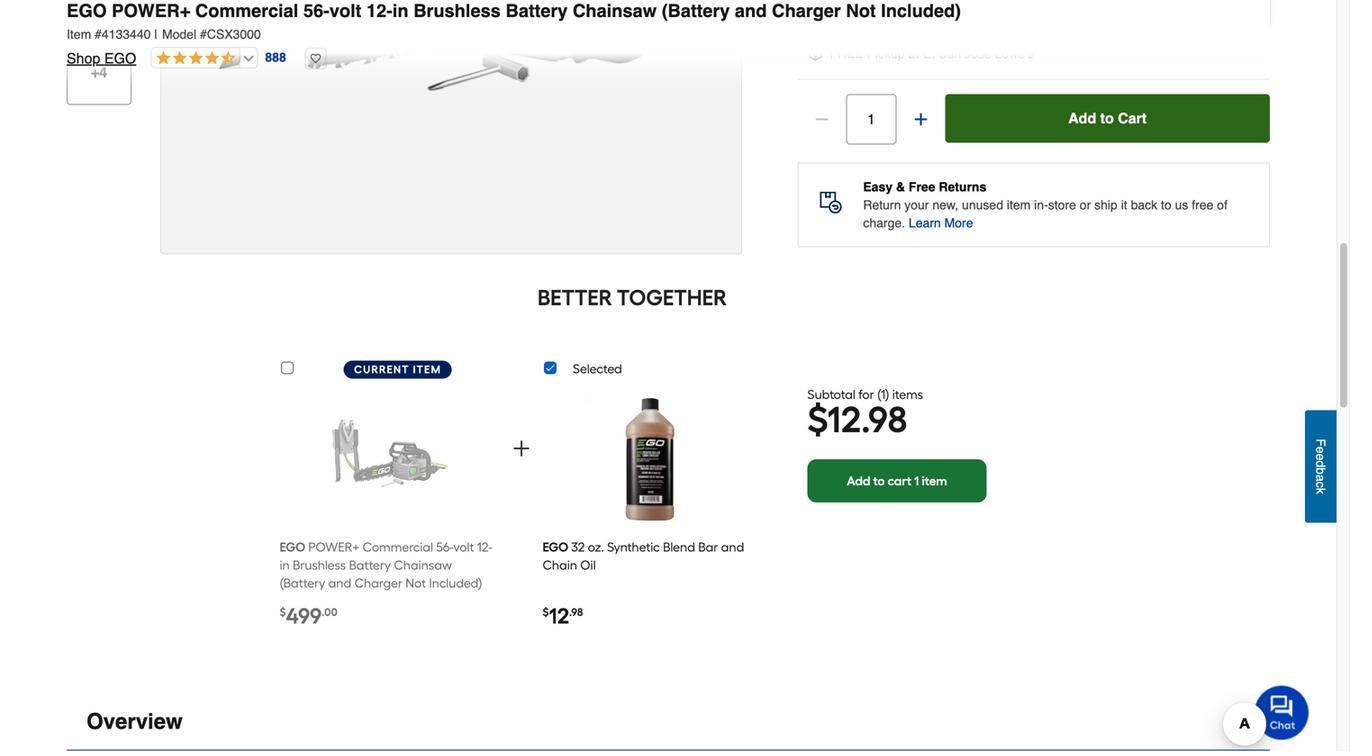 Task type: describe. For each thing, give the bounding box(es) containing it.
32 oz. synthetic blend bar and chain oil
[[543, 540, 745, 573]]

2 # from the left
[[200, 27, 207, 41]]

ego inside 12 list item
[[543, 540, 569, 555]]

1 for subtotal for ( 1 ) items $ 12 .98
[[882, 387, 886, 402]]

.98 inside $ 12 .98
[[570, 606, 583, 619]]

free
[[1193, 198, 1214, 212]]

your
[[905, 198, 930, 212]]

pickup image
[[809, 46, 823, 61]]

888
[[265, 50, 286, 65]]

better together heading
[[67, 283, 1199, 312]]

f
[[1314, 439, 1329, 447]]

$ inside subtotal for ( 1 ) items $ 12 .98
[[808, 398, 828, 441]]

12 inside list item
[[549, 603, 570, 629]]

easy
[[864, 180, 893, 194]]

cart
[[888, 473, 912, 489]]

32
[[572, 540, 585, 555]]

ego inside 499 list item
[[280, 540, 306, 555]]

f e e d b a c k button
[[1306, 410, 1337, 523]]

and inside "32 oz. synthetic blend bar and chain oil"
[[722, 540, 745, 555]]

+4
[[91, 64, 107, 81]]

56- inside ego power+ commercial 56-volt 12-in brushless battery chainsaw (battery and charger not included) item # 4133440 | model # csx3000
[[304, 0, 330, 21]]

1 horizontal spatial plus image
[[912, 110, 930, 128]]

4.5 stars image
[[152, 50, 236, 67]]

$ for 12
[[543, 606, 549, 619]]

heart outline image
[[305, 48, 327, 69]]

2 e from the top
[[1314, 454, 1329, 461]]

current item
[[354, 363, 442, 376]]

to for add to cart
[[1101, 110, 1115, 127]]

power+ inside power+ commercial 56-volt 12- in brushless battery chainsaw (battery and charger not included)
[[308, 540, 360, 555]]

k
[[1314, 488, 1329, 494]]

of
[[1218, 198, 1228, 212]]

together
[[617, 285, 727, 311]]

and inside power+ commercial 56-volt 12- in brushless battery chainsaw (battery and charger not included)
[[329, 576, 352, 591]]

selected
[[573, 361, 622, 377]]

cart
[[1119, 110, 1147, 127]]

volt inside power+ commercial 56-volt 12- in brushless battery chainsaw (battery and charger not included)
[[454, 540, 474, 555]]

better together
[[538, 285, 727, 311]]

1 vertical spatial plus image
[[511, 438, 532, 459]]

charger inside ego power+ commercial 56-volt 12-in brushless battery chainsaw (battery and charger not included) item # 4133440 | model # csx3000
[[772, 0, 841, 21]]

(battery inside power+ commercial 56-volt 12- in brushless battery chainsaw (battery and charger not included)
[[280, 576, 326, 591]]

subtotal
[[808, 387, 856, 402]]

item
[[67, 27, 91, 41]]

(
[[878, 387, 882, 402]]

ego power+ commercial 56-volt 12-in brushless battery chainsaw (battery and charger not included) image
[[323, 388, 451, 530]]

chain
[[543, 558, 578, 573]]

f e e d b a c k
[[1314, 439, 1329, 494]]

csx3000
[[207, 27, 261, 41]]

12- inside power+ commercial 56-volt 12- in brushless battery chainsaw (battery and charger not included)
[[477, 540, 493, 555]]

to for add to cart 1 item
[[874, 473, 885, 489]]

4133440
[[102, 27, 151, 41]]

better
[[538, 285, 613, 311]]

back
[[1132, 198, 1158, 212]]

pickup
[[867, 46, 905, 61]]

current
[[354, 363, 410, 376]]

12 list item
[[543, 387, 757, 655]]

|
[[154, 27, 158, 41]]

charge.
[[864, 216, 906, 230]]

free pickup at e. san jose lowe's
[[830, 46, 1034, 61]]

included) inside power+ commercial 56-volt 12- in brushless battery chainsaw (battery and charger not included)
[[429, 576, 483, 591]]

synthetic
[[608, 540, 660, 555]]

store
[[1049, 198, 1077, 212]]

unused
[[963, 198, 1004, 212]]

commercial inside ego power+ commercial 56-volt 12-in brushless battery chainsaw (battery and charger not included) item # 4133440 | model # csx3000
[[195, 0, 299, 21]]

at
[[909, 46, 919, 61]]

subtotal for ( 1 ) items $ 12 .98
[[808, 387, 924, 441]]

battery inside ego power+ commercial 56-volt 12-in brushless battery chainsaw (battery and charger not included) item # 4133440 | model # csx3000
[[506, 0, 568, 21]]

return
[[864, 198, 902, 212]]

not inside power+ commercial 56-volt 12- in brushless battery chainsaw (battery and charger not included)
[[406, 576, 426, 591]]

&
[[897, 180, 906, 194]]

0 horizontal spatial item
[[922, 473, 948, 489]]

add to cart
[[1069, 110, 1147, 127]]

lowe's
[[995, 46, 1034, 61]]

overview button
[[67, 694, 1271, 751]]

more
[[945, 216, 974, 230]]

and inside ego power+ commercial 56-volt 12-in brushless battery chainsaw (battery and charger not included) item # 4133440 | model # csx3000
[[735, 0, 767, 21]]

.00
[[322, 606, 338, 619]]

c
[[1314, 482, 1329, 488]]

chat invite button image
[[1255, 685, 1310, 740]]

12- inside ego power+ commercial 56-volt 12-in brushless battery chainsaw (battery and charger not included) item # 4133440 | model # csx3000
[[367, 0, 393, 21]]

not inside ego power+ commercial 56-volt 12-in brushless battery chainsaw (battery and charger not included) item # 4133440 | model # csx3000
[[846, 0, 877, 21]]

oil
[[581, 558, 596, 573]]

$ 499 .00
[[280, 603, 338, 629]]

to inside easy & free returns return your new, unused item in-store or ship it back to us free of charge.
[[1162, 198, 1172, 212]]

in inside ego power+ commercial 56-volt 12-in brushless battery chainsaw (battery and charger not included) item # 4133440 | model # csx3000
[[393, 0, 409, 21]]

.98 inside subtotal for ( 1 ) items $ 12 .98
[[862, 398, 908, 441]]

items
[[893, 387, 924, 402]]

returns
[[939, 180, 987, 194]]



Task type: vqa. For each thing, say whether or not it's contained in the screenshot.
Item Number 4 1 3 3 4 4 0 and Model Number C S X 3 0 0 0 "element"
yes



Task type: locate. For each thing, give the bounding box(es) containing it.
and up item number 4 1 3 3 4 4 0 and model number c s x 3 0 0 0 element
[[735, 0, 767, 21]]

easy & free returns return your new, unused item in-store or ship it back to us free of charge.
[[864, 180, 1228, 230]]

power+ up |
[[112, 0, 190, 21]]

1 horizontal spatial commercial
[[363, 540, 433, 555]]

brushless inside power+ commercial 56-volt 12- in brushless battery chainsaw (battery and charger not included)
[[293, 558, 346, 573]]

$
[[808, 398, 828, 441], [280, 606, 286, 619], [543, 606, 549, 619]]

12 left (
[[828, 398, 862, 441]]

1 vertical spatial volt
[[454, 540, 474, 555]]

0 vertical spatial .98
[[862, 398, 908, 441]]

0 horizontal spatial .98
[[570, 606, 583, 619]]

it
[[1122, 198, 1128, 212]]

power+ inside ego power+ commercial 56-volt 12-in brushless battery chainsaw (battery and charger not included) item # 4133440 | model # csx3000
[[112, 0, 190, 21]]

to inside button
[[1101, 110, 1115, 127]]

1 horizontal spatial volt
[[454, 540, 474, 555]]

1 inside subtotal for ( 1 ) items $ 12 .98
[[882, 387, 886, 402]]

1
[[882, 387, 886, 402], [915, 473, 920, 489]]

1 horizontal spatial brushless
[[414, 0, 501, 21]]

and up .00
[[329, 576, 352, 591]]

2 vertical spatial to
[[874, 473, 885, 489]]

1 vertical spatial 1
[[915, 473, 920, 489]]

1 vertical spatial brushless
[[293, 558, 346, 573]]

56- inside power+ commercial 56-volt 12- in brushless battery chainsaw (battery and charger not included)
[[436, 540, 454, 555]]

0 vertical spatial (battery
[[662, 0, 730, 21]]

0 vertical spatial charger
[[772, 0, 841, 21]]

item
[[413, 363, 442, 376]]

0 vertical spatial 12-
[[367, 0, 393, 21]]

in-
[[1035, 198, 1049, 212]]

1 horizontal spatial 12
[[828, 398, 862, 441]]

learn more link
[[909, 214, 974, 232]]

in
[[393, 0, 409, 21], [280, 558, 290, 573]]

ego inside ego power+ commercial 56-volt 12-in brushless battery chainsaw (battery and charger not included) item # 4133440 | model # csx3000
[[67, 0, 107, 21]]

0 vertical spatial add
[[1069, 110, 1097, 127]]

0 horizontal spatial power+
[[112, 0, 190, 21]]

$ 12 .98
[[543, 603, 583, 629]]

1 horizontal spatial charger
[[772, 0, 841, 21]]

12 inside subtotal for ( 1 ) items $ 12 .98
[[828, 398, 862, 441]]

0 horizontal spatial 12
[[549, 603, 570, 629]]

1 vertical spatial add
[[847, 473, 871, 489]]

1 horizontal spatial item
[[1007, 198, 1031, 212]]

charger inside power+ commercial 56-volt 12- in brushless battery chainsaw (battery and charger not included)
[[355, 576, 403, 591]]

add to cart button
[[946, 94, 1271, 143]]

battery
[[506, 0, 568, 21], [349, 558, 391, 573]]

1 vertical spatial item
[[922, 473, 948, 489]]

1 horizontal spatial to
[[1101, 110, 1115, 127]]

0 horizontal spatial brushless
[[293, 558, 346, 573]]

56-
[[304, 0, 330, 21], [436, 540, 454, 555]]

commercial
[[195, 0, 299, 21], [363, 540, 433, 555]]

overview
[[87, 710, 183, 734]]

.98
[[862, 398, 908, 441], [570, 606, 583, 619]]

0 vertical spatial and
[[735, 0, 767, 21]]

ego 32 oz. synthetic blend bar and chain oil image
[[586, 388, 714, 530]]

learn
[[909, 216, 942, 230]]

12 down "chain"
[[549, 603, 570, 629]]

a
[[1314, 475, 1329, 482]]

0 vertical spatial to
[[1101, 110, 1115, 127]]

0 vertical spatial 56-
[[304, 0, 330, 21]]

d
[[1314, 461, 1329, 468]]

499 list item
[[280, 387, 493, 655]]

0 horizontal spatial 12-
[[367, 0, 393, 21]]

0 vertical spatial 1
[[882, 387, 886, 402]]

1 vertical spatial .98
[[570, 606, 583, 619]]

us
[[1176, 198, 1189, 212]]

for
[[859, 387, 875, 402]]

0 horizontal spatial 1
[[882, 387, 886, 402]]

$ for 499
[[280, 606, 286, 619]]

0 horizontal spatial volt
[[330, 0, 362, 21]]

1 vertical spatial not
[[406, 576, 426, 591]]

1 vertical spatial commercial
[[363, 540, 433, 555]]

12
[[828, 398, 862, 441], [549, 603, 570, 629]]

0 vertical spatial item
[[1007, 198, 1031, 212]]

1 e from the top
[[1314, 447, 1329, 454]]

0 vertical spatial power+
[[112, 0, 190, 21]]

or
[[1080, 198, 1092, 212]]

1 vertical spatial to
[[1162, 198, 1172, 212]]

0 vertical spatial plus image
[[912, 110, 930, 128]]

1 vertical spatial included)
[[429, 576, 483, 591]]

499
[[286, 603, 322, 629]]

1 vertical spatial in
[[280, 558, 290, 573]]

chainsaw inside ego power+ commercial 56-volt 12-in brushless battery chainsaw (battery and charger not included) item # 4133440 | model # csx3000
[[573, 0, 657, 21]]

1 vertical spatial 56-
[[436, 540, 454, 555]]

$ left for in the right of the page
[[808, 398, 828, 441]]

1 horizontal spatial 56-
[[436, 540, 454, 555]]

add to cart 1 item link
[[808, 459, 987, 503]]

brushless inside ego power+ commercial 56-volt 12-in brushless battery chainsaw (battery and charger not included) item # 4133440 | model # csx3000
[[414, 0, 501, 21]]

0 vertical spatial volt
[[330, 0, 362, 21]]

2 horizontal spatial $
[[808, 398, 828, 441]]

0 horizontal spatial chainsaw
[[394, 558, 452, 573]]

e up d
[[1314, 447, 1329, 454]]

1 horizontal spatial not
[[846, 0, 877, 21]]

shop ego
[[67, 50, 136, 67]]

add
[[1069, 110, 1097, 127], [847, 473, 871, 489]]

ego power+ commercial 56-volt 12-in brushless battery chainsaw (battery and charger not included) item # 4133440 | model # csx3000
[[67, 0, 962, 41]]

ship
[[1095, 198, 1118, 212]]

1 horizontal spatial in
[[393, 0, 409, 21]]

1 vertical spatial power+
[[308, 540, 360, 555]]

0 vertical spatial included)
[[882, 0, 962, 21]]

0 horizontal spatial in
[[280, 558, 290, 573]]

# right model
[[200, 27, 207, 41]]

$ down "chain"
[[543, 606, 549, 619]]

1 vertical spatial chainsaw
[[394, 558, 452, 573]]

0 vertical spatial commercial
[[195, 0, 299, 21]]

1 horizontal spatial battery
[[506, 0, 568, 21]]

Stepper number input field with increment and decrement buttons number field
[[847, 94, 897, 145]]

ego up "chain"
[[543, 540, 569, 555]]

0 vertical spatial battery
[[506, 0, 568, 21]]

chainsaw inside power+ commercial 56-volt 12- in brushless battery chainsaw (battery and charger not included)
[[394, 558, 452, 573]]

free
[[909, 180, 936, 194]]

ego up item
[[67, 0, 107, 21]]

oz.
[[588, 540, 604, 555]]

0 vertical spatial not
[[846, 0, 877, 21]]

0 vertical spatial chainsaw
[[573, 0, 657, 21]]

add for add to cart
[[1069, 110, 1097, 127]]

plus image
[[912, 110, 930, 128], [511, 438, 532, 459]]

b
[[1314, 468, 1329, 475]]

ego down the 4133440
[[104, 50, 136, 67]]

to
[[1101, 110, 1115, 127], [1162, 198, 1172, 212], [874, 473, 885, 489]]

ego up the 499
[[280, 540, 306, 555]]

commercial inside power+ commercial 56-volt 12- in brushless battery chainsaw (battery and charger not included)
[[363, 540, 433, 555]]

charger
[[772, 0, 841, 21], [355, 576, 403, 591]]

add inside add to cart 1 item link
[[847, 473, 871, 489]]

(battery up the 499
[[280, 576, 326, 591]]

model
[[162, 27, 197, 41]]

0 horizontal spatial included)
[[429, 576, 483, 591]]

0 horizontal spatial add
[[847, 473, 871, 489]]

in inside power+ commercial 56-volt 12- in brushless battery chainsaw (battery and charger not included)
[[280, 558, 290, 573]]

add to cart 1 item
[[847, 473, 948, 489]]

0 horizontal spatial (battery
[[280, 576, 326, 591]]

volt inside ego power+ commercial 56-volt 12-in brushless battery chainsaw (battery and charger not included) item # 4133440 | model # csx3000
[[330, 0, 362, 21]]

0 horizontal spatial #
[[95, 27, 102, 41]]

$ inside $ 12 .98
[[543, 606, 549, 619]]

and right bar
[[722, 540, 745, 555]]

0 horizontal spatial commercial
[[195, 0, 299, 21]]

jose
[[965, 46, 992, 61]]

item right cart
[[922, 473, 948, 489]]

+4 button
[[67, 40, 132, 105]]

0 horizontal spatial charger
[[355, 576, 403, 591]]

ego
[[67, 0, 107, 21], [104, 50, 136, 67], [280, 540, 306, 555], [543, 540, 569, 555]]

12-
[[367, 0, 393, 21], [477, 540, 493, 555]]

0 horizontal spatial to
[[874, 473, 885, 489]]

e.
[[924, 46, 936, 61]]

1 horizontal spatial 1
[[915, 473, 920, 489]]

power+ up .00
[[308, 540, 360, 555]]

bar
[[699, 540, 719, 555]]

(battery
[[662, 0, 730, 21], [280, 576, 326, 591]]

1 horizontal spatial .98
[[862, 398, 908, 441]]

1 vertical spatial (battery
[[280, 576, 326, 591]]

new,
[[933, 198, 959, 212]]

commercial up csx3000
[[195, 0, 299, 21]]

2 horizontal spatial to
[[1162, 198, 1172, 212]]

add inside add to cart button
[[1069, 110, 1097, 127]]

# right item
[[95, 27, 102, 41]]

ego  #csx3000 image
[[161, 0, 742, 254]]

0 vertical spatial brushless
[[414, 0, 501, 21]]

blend
[[663, 540, 696, 555]]

1 # from the left
[[95, 27, 102, 41]]

1 horizontal spatial 12-
[[477, 540, 493, 555]]

1 horizontal spatial included)
[[882, 0, 962, 21]]

1 horizontal spatial #
[[200, 27, 207, 41]]

(battery up item number 4 1 3 3 4 4 0 and model number c s x 3 0 0 0 element
[[662, 0, 730, 21]]

power+ commercial 56-volt 12- in brushless battery chainsaw (battery and charger not included)
[[280, 540, 493, 591]]

#
[[95, 27, 102, 41], [200, 27, 207, 41]]

battery inside power+ commercial 56-volt 12- in brushless battery chainsaw (battery and charger not included)
[[349, 558, 391, 573]]

2 vertical spatial and
[[329, 576, 352, 591]]

0 vertical spatial in
[[393, 0, 409, 21]]

0 horizontal spatial not
[[406, 576, 426, 591]]

e up b
[[1314, 454, 1329, 461]]

item left in-
[[1007, 198, 1031, 212]]

commercial down ego power+ commercial 56-volt 12-in brushless battery chainsaw (battery and charger not included) image
[[363, 540, 433, 555]]

minus image
[[813, 110, 831, 128]]

included)
[[882, 0, 962, 21], [429, 576, 483, 591]]

item number 4 1 3 3 4 4 0 and model number c s x 3 0 0 0 element
[[67, 25, 1271, 43]]

1 vertical spatial 12
[[549, 603, 570, 629]]

free
[[830, 46, 864, 61]]

1 horizontal spatial power+
[[308, 540, 360, 555]]

1 right cart
[[915, 473, 920, 489]]

0 horizontal spatial plus image
[[511, 438, 532, 459]]

e
[[1314, 447, 1329, 454], [1314, 454, 1329, 461]]

chevron up image
[[1233, 713, 1251, 731]]

included) inside ego power+ commercial 56-volt 12-in brushless battery chainsaw (battery and charger not included) item # 4133440 | model # csx3000
[[882, 0, 962, 21]]

brushless
[[414, 0, 501, 21], [293, 558, 346, 573]]

1 vertical spatial battery
[[349, 558, 391, 573]]

add for add to cart 1 item
[[847, 473, 871, 489]]

not
[[846, 0, 877, 21], [406, 576, 426, 591]]

1 horizontal spatial chainsaw
[[573, 0, 657, 21]]

1 horizontal spatial (battery
[[662, 0, 730, 21]]

1 vertical spatial 12-
[[477, 540, 493, 555]]

title image
[[71, 0, 127, 27]]

san
[[939, 46, 962, 61]]

1 vertical spatial charger
[[355, 576, 403, 591]]

$ left .00
[[280, 606, 286, 619]]

1 horizontal spatial add
[[1069, 110, 1097, 127]]

0 horizontal spatial battery
[[349, 558, 391, 573]]

1 horizontal spatial $
[[543, 606, 549, 619]]

shop
[[67, 50, 100, 67]]

0 horizontal spatial $
[[280, 606, 286, 619]]

item inside easy & free returns return your new, unused item in-store or ship it back to us free of charge.
[[1007, 198, 1031, 212]]

)
[[886, 387, 890, 402]]

$ inside $ 499 .00
[[280, 606, 286, 619]]

and
[[735, 0, 767, 21], [722, 540, 745, 555], [329, 576, 352, 591]]

1 right for in the right of the page
[[882, 387, 886, 402]]

0 horizontal spatial 56-
[[304, 0, 330, 21]]

option group
[[791, 0, 1278, 36]]

1 for add to cart 1 item
[[915, 473, 920, 489]]

1 vertical spatial and
[[722, 540, 745, 555]]

chainsaw
[[573, 0, 657, 21], [394, 558, 452, 573]]

learn more
[[909, 216, 974, 230]]

(battery inside ego power+ commercial 56-volt 12-in brushless battery chainsaw (battery and charger not included) item # 4133440 | model # csx3000
[[662, 0, 730, 21]]

0 vertical spatial 12
[[828, 398, 862, 441]]

item
[[1007, 198, 1031, 212], [922, 473, 948, 489]]



